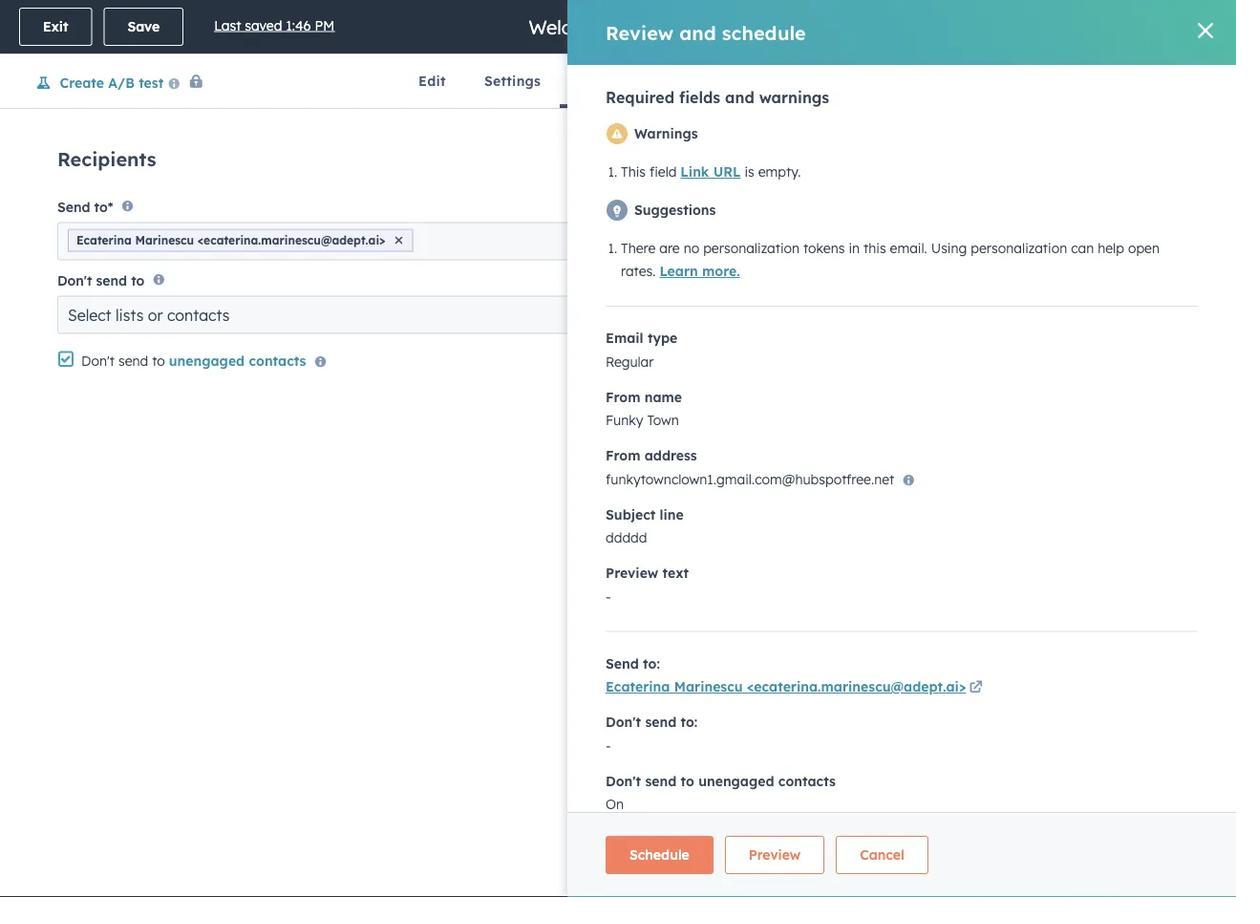 Task type: describe. For each thing, give the bounding box(es) containing it.
select lists or contacts button
[[57, 296, 739, 334]]

from address
[[606, 447, 697, 464]]

don't for don't send to
[[57, 272, 92, 289]]

1 horizontal spatial marinescu
[[674, 678, 743, 695]]

link url link
[[681, 163, 741, 180]]

out of
[[859, 490, 913, 514]]

are
[[659, 240, 680, 257]]

suggestions
[[634, 201, 716, 218]]

to: inside don't send to: - don't send to unengaged contacts on
[[681, 714, 698, 730]]

empty.
[[758, 163, 801, 180]]

test inside button
[[1053, 72, 1073, 86]]

settings
[[484, 73, 541, 89]]

send for don't send to unengaged contacts
[[118, 352, 148, 369]]

cancel button
[[836, 836, 928, 874]]

email type regular
[[606, 330, 678, 370]]

send for send or schedule
[[579, 73, 613, 89]]

0 horizontal spatial and
[[680, 21, 716, 44]]

to inside don't send to: - don't send to unengaged contacts on
[[681, 772, 694, 789]]

send test email
[[1022, 72, 1106, 86]]

funky
[[606, 412, 643, 428]]

learn more. link
[[660, 263, 740, 279]]

send to:
[[606, 655, 660, 672]]

warnings
[[759, 88, 829, 107]]

0 horizontal spatial review and schedule
[[606, 21, 806, 44]]

1 horizontal spatial close image
[[1198, 23, 1213, 38]]

line
[[660, 506, 684, 523]]

this
[[621, 163, 646, 180]]

send for don't send to
[[96, 272, 127, 289]]

Date text field
[[831, 268, 997, 306]]

or inside popup button
[[148, 305, 163, 325]]

learn
[[660, 263, 698, 279]]

don't send to
[[57, 272, 144, 289]]

don't send to unengaged contacts
[[81, 352, 306, 369]]

send for send test email
[[1022, 72, 1049, 86]]

preview button
[[725, 836, 825, 874]]

fields
[[679, 88, 720, 107]]

schedule for review and schedule button
[[1135, 18, 1193, 35]]

unengaged contacts link
[[169, 352, 306, 369]]

using
[[931, 240, 967, 257]]

email
[[606, 330, 644, 346]]

marketing
[[899, 631, 957, 645]]

ddddd
[[606, 529, 647, 546]]

url
[[713, 163, 741, 180]]

time
[[1013, 244, 1045, 260]]

from for from address
[[606, 447, 641, 464]]

2 personalization from the left
[[971, 240, 1067, 257]]

text
[[663, 565, 689, 581]]

on
[[606, 796, 624, 813]]

send test email button
[[1006, 64, 1122, 95]]

regular
[[606, 353, 654, 370]]

create a/b test button down save button
[[19, 70, 205, 95]]

send for don't send to: - don't send to unengaged contacts on
[[645, 714, 677, 730]]

select
[[68, 305, 111, 325]]

out
[[859, 490, 889, 514]]

preview for preview text -
[[606, 565, 658, 581]]

send for send to*
[[57, 198, 90, 215]]

ecaterina marinescu <ecaterina.marinescu@adept.ai> button
[[57, 222, 739, 260]]

email.
[[890, 240, 927, 257]]

upgrade
[[831, 631, 880, 645]]

ecaterina marinescu <ecaterina.marinescu@adept.ai> inside ecaterina marinescu <ecaterina.marinescu@adept.ai> popup button
[[76, 233, 385, 247]]

from name funky town
[[606, 388, 682, 428]]

unengaged inside don't send to: - don't send to unengaged contacts on
[[699, 772, 774, 789]]

learn more.
[[660, 263, 740, 279]]

ecaterina inside popup button
[[76, 233, 132, 247]]

exit button
[[19, 8, 92, 46]]

email
[[1076, 72, 1106, 86]]

automation link
[[717, 54, 837, 108]]

in
[[849, 240, 860, 257]]

0 horizontal spatial to:
[[643, 655, 660, 672]]

no
[[684, 240, 700, 257]]

upgrade to marketing starter
[[831, 631, 1005, 645]]

open
[[1128, 240, 1160, 257]]

last saved 1:46 pm
[[214, 17, 335, 34]]

don't for don't send to: - don't send to unengaged contacts on
[[606, 714, 641, 730]]

date
[[831, 244, 863, 260]]

1 personalization from the left
[[703, 240, 800, 257]]

required fields and warnings
[[606, 88, 829, 107]]

to up lists
[[131, 272, 144, 289]]

to inside button
[[883, 631, 895, 645]]

and inside button
[[1106, 18, 1131, 35]]

edit
[[419, 73, 446, 89]]

send or schedule
[[579, 73, 698, 89]]

required
[[606, 88, 675, 107]]

a/b
[[108, 74, 135, 91]]

starter
[[961, 631, 1001, 645]]

save
[[127, 18, 160, 35]]



Task type: vqa. For each thing, say whether or not it's contained in the screenshot.


Task type: locate. For each thing, give the bounding box(es) containing it.
- inside don't send to: - don't send to unengaged contacts on
[[606, 737, 611, 754]]

preview
[[606, 565, 658, 581], [749, 846, 801, 863]]

send down lists
[[118, 352, 148, 369]]

send right settings
[[579, 73, 613, 89]]

recipients
[[57, 147, 156, 171]]

tokens
[[803, 240, 845, 257]]

<ecaterina.marinescu@adept.ai> inside ecaterina marinescu <ecaterina.marinescu@adept.ai> popup button
[[198, 233, 385, 247]]

close image
[[1198, 23, 1213, 38], [395, 236, 403, 244]]

test
[[1053, 72, 1073, 86], [139, 74, 164, 91]]

name
[[645, 388, 682, 405]]

subject line ddddd
[[606, 506, 684, 546]]

1 - from the top
[[606, 588, 611, 605]]

from
[[606, 388, 641, 405], [606, 447, 641, 464]]

1 horizontal spatial and
[[725, 88, 755, 107]]

0 horizontal spatial review
[[606, 21, 674, 44]]

this field link url is empty.
[[621, 163, 801, 180]]

don't down send to:
[[606, 714, 641, 730]]

rates.
[[621, 263, 656, 279]]

review up email
[[1055, 18, 1102, 35]]

review and schedule up email
[[1055, 18, 1193, 35]]

1 vertical spatial preview
[[749, 846, 801, 863]]

or left fields at right
[[618, 73, 633, 89]]

address
[[645, 447, 697, 464]]

marinescu up don't send to: - don't send to unengaged contacts on
[[674, 678, 743, 695]]

ecaterina
[[76, 233, 132, 247], [606, 678, 670, 695]]

0 vertical spatial marinescu
[[135, 233, 194, 247]]

or right lists
[[148, 305, 163, 325]]

1 vertical spatial marinescu
[[674, 678, 743, 695]]

review and schedule inside button
[[1055, 18, 1193, 35]]

don't up select
[[57, 272, 92, 289]]

0 horizontal spatial marinescu
[[135, 233, 194, 247]]

preview for preview
[[749, 846, 801, 863]]

contacts inside popup button
[[167, 305, 230, 325]]

pm
[[315, 17, 335, 34]]

create a/b test button
[[19, 70, 205, 95], [35, 74, 164, 92]]

and right fields at right
[[725, 88, 755, 107]]

from for from name funky town
[[606, 388, 641, 405]]

actions
[[1150, 72, 1189, 86]]

personalization up more.
[[703, 240, 800, 257]]

0 vertical spatial to:
[[643, 655, 660, 672]]

0 vertical spatial <ecaterina.marinescu@adept.ai>
[[198, 233, 385, 247]]

from up funky
[[606, 388, 641, 405]]

and up fields at right
[[680, 21, 716, 44]]

town
[[647, 412, 679, 428]]

last
[[214, 17, 241, 34]]

1 vertical spatial to:
[[681, 714, 698, 730]]

- up on
[[606, 737, 611, 754]]

1:46
[[286, 17, 311, 34]]

subject
[[606, 506, 656, 523]]

this
[[864, 240, 886, 257]]

ecaterina marinescu <ecaterina.marinescu@adept.ai> inside ecaterina marinescu <ecaterina.marinescu@adept.ai> link
[[606, 678, 966, 695]]

1 horizontal spatial review and schedule
[[1055, 18, 1193, 35]]

to*
[[94, 198, 113, 215]]

0 horizontal spatial ecaterina
[[76, 233, 132, 247]]

2 horizontal spatial contacts
[[778, 772, 836, 789]]

help
[[1098, 240, 1124, 257]]

2 vertical spatial contacts
[[778, 772, 836, 789]]

0 vertical spatial contacts
[[167, 305, 230, 325]]

None field
[[527, 14, 673, 40]]

from inside the from name funky town
[[606, 388, 641, 405]]

0 vertical spatial -
[[606, 588, 611, 605]]

close image inside ecaterina marinescu <ecaterina.marinescu@adept.ai> popup button
[[395, 236, 403, 244]]

unengaged down "select lists or contacts"
[[169, 352, 245, 369]]

close image up actions popup button
[[1198, 23, 1213, 38]]

preview text -
[[606, 565, 689, 605]]

field
[[650, 163, 677, 180]]

0 horizontal spatial unengaged
[[169, 352, 245, 369]]

0 horizontal spatial schedule
[[637, 73, 698, 89]]

1 horizontal spatial preview
[[749, 846, 801, 863]]

saved
[[245, 17, 282, 34]]

schedule up warnings
[[637, 73, 698, 89]]

to right upgrade
[[883, 631, 895, 645]]

2 - from the top
[[606, 737, 611, 754]]

personalization
[[703, 240, 800, 257], [971, 240, 1067, 257]]

send down send to:
[[645, 714, 677, 730]]

don't
[[57, 272, 92, 289], [81, 352, 115, 369], [606, 714, 641, 730], [606, 772, 641, 789]]

0 horizontal spatial ecaterina marinescu <ecaterina.marinescu@adept.ai>
[[76, 233, 385, 247]]

ecaterina down 'to*' at the left top of the page
[[76, 233, 132, 247]]

to down "select lists or contacts"
[[152, 352, 165, 369]]

unengaged up preview button
[[699, 772, 774, 789]]

1 vertical spatial -
[[606, 737, 611, 754]]

schedule inside button
[[1135, 18, 1193, 35]]

1
[[831, 471, 849, 519]]

1 horizontal spatial contacts
[[249, 352, 306, 369]]

and up send test email button
[[1106, 18, 1131, 35]]

don't up on
[[606, 772, 641, 789]]

lists
[[116, 305, 144, 325]]

marinescu inside popup button
[[135, 233, 194, 247]]

Time text field
[[1013, 268, 1164, 306]]

1 horizontal spatial schedule
[[722, 21, 806, 44]]

and
[[1106, 18, 1131, 35], [680, 21, 716, 44], [725, 88, 755, 107]]

send down the preview text -
[[606, 655, 639, 672]]

2 from from the top
[[606, 447, 641, 464]]

1 horizontal spatial ecaterina marinescu <ecaterina.marinescu@adept.ai>
[[606, 678, 966, 695]]

is
[[745, 163, 755, 180]]

1 vertical spatial ecaterina marinescu <ecaterina.marinescu@adept.ai>
[[606, 678, 966, 695]]

test right "a/b"
[[139, 74, 164, 91]]

send to*
[[57, 198, 113, 215]]

can
[[1071, 240, 1094, 257]]

1 horizontal spatial to:
[[681, 714, 698, 730]]

ecaterina down send to:
[[606, 678, 670, 695]]

- inside the preview text -
[[606, 588, 611, 605]]

marinescu
[[135, 233, 194, 247], [674, 678, 743, 695]]

2 horizontal spatial and
[[1106, 18, 1131, 35]]

- down ddddd
[[606, 588, 611, 605]]

send left email
[[1022, 72, 1049, 86]]

1 horizontal spatial <ecaterina.marinescu@adept.ai>
[[747, 678, 966, 695]]

automation
[[736, 73, 818, 89]]

1 from from the top
[[606, 388, 641, 405]]

review up send or schedule
[[606, 21, 674, 44]]

1 horizontal spatial ecaterina
[[606, 678, 670, 695]]

0 vertical spatial unengaged
[[169, 352, 245, 369]]

0 vertical spatial ecaterina marinescu <ecaterina.marinescu@adept.ai>
[[76, 233, 385, 247]]

ecaterina marinescu <ecaterina.marinescu@adept.ai> link
[[606, 675, 1198, 698]]

send inside button
[[1022, 72, 1049, 86]]

1 horizontal spatial unengaged
[[699, 772, 774, 789]]

link opens in a new window image
[[969, 682, 983, 695]]

warnings
[[634, 125, 698, 141]]

to up schedule
[[681, 772, 694, 789]]

from down funky
[[606, 447, 641, 464]]

upgrade to marketing starter button
[[831, 629, 1022, 646]]

don't down select
[[81, 352, 115, 369]]

schedule up actions
[[1135, 18, 1193, 35]]

create a/b test
[[60, 74, 164, 91]]

1 horizontal spatial or
[[618, 73, 633, 89]]

0 vertical spatial preview
[[606, 565, 658, 581]]

1 horizontal spatial personalization
[[971, 240, 1067, 257]]

0 horizontal spatial preview
[[606, 565, 658, 581]]

contacts
[[167, 305, 230, 325], [249, 352, 306, 369], [778, 772, 836, 789]]

0 vertical spatial ecaterina
[[76, 233, 132, 247]]

send
[[1022, 72, 1049, 86], [579, 73, 613, 89], [57, 198, 90, 215], [606, 655, 639, 672]]

schedule up automation
[[722, 21, 806, 44]]

to:
[[643, 655, 660, 672], [681, 714, 698, 730]]

<ecaterina.marinescu@adept.ai> inside ecaterina marinescu <ecaterina.marinescu@adept.ai> link
[[747, 678, 966, 695]]

review and schedule button
[[1031, 8, 1217, 46]]

0 horizontal spatial or
[[148, 305, 163, 325]]

preview inside the preview text -
[[606, 565, 658, 581]]

preview inside button
[[749, 846, 801, 863]]

0 horizontal spatial personalization
[[703, 240, 800, 257]]

send up lists
[[96, 272, 127, 289]]

send up schedule
[[645, 772, 677, 789]]

contacts inside don't send to: - don't send to unengaged contacts on
[[778, 772, 836, 789]]

1 vertical spatial contacts
[[249, 352, 306, 369]]

there
[[621, 240, 656, 257]]

1 vertical spatial or
[[148, 305, 163, 325]]

send for send to:
[[606, 655, 639, 672]]

settings link
[[465, 54, 560, 108]]

select lists or contacts
[[68, 305, 230, 325]]

1 vertical spatial close image
[[395, 236, 403, 244]]

1 vertical spatial unengaged
[[699, 772, 774, 789]]

0 horizontal spatial <ecaterina.marinescu@adept.ai>
[[198, 233, 385, 247]]

send left 'to*' at the left top of the page
[[57, 198, 90, 215]]

edit link
[[399, 54, 465, 108]]

type
[[648, 330, 678, 346]]

send or schedule link
[[560, 54, 717, 108]]

unengaged
[[169, 352, 245, 369], [699, 772, 774, 789]]

there are no personalization tokens in this email. using personalization can help open rates.
[[621, 240, 1160, 279]]

create a/b test button down exit button
[[35, 74, 164, 92]]

create
[[60, 74, 104, 91]]

save button
[[104, 8, 184, 46]]

1 horizontal spatial review
[[1055, 18, 1102, 35]]

<ecaterina.marinescu@adept.ai>
[[198, 233, 385, 247], [747, 678, 966, 695]]

or
[[618, 73, 633, 89], [148, 305, 163, 325]]

exit
[[43, 18, 68, 35]]

0 vertical spatial close image
[[1198, 23, 1213, 38]]

schedule button
[[606, 836, 713, 874]]

close image up select lists or contacts popup button
[[395, 236, 403, 244]]

link opens in a new window image
[[969, 682, 983, 695]]

1 vertical spatial <ecaterina.marinescu@adept.ai>
[[747, 678, 966, 695]]

0 vertical spatial from
[[606, 388, 641, 405]]

schedule
[[630, 846, 690, 863]]

don't send to: - don't send to unengaged contacts on
[[606, 714, 836, 813]]

1 vertical spatial ecaterina
[[606, 678, 670, 695]]

2 horizontal spatial schedule
[[1135, 18, 1193, 35]]

0 vertical spatial or
[[618, 73, 633, 89]]

1 horizontal spatial test
[[1053, 72, 1073, 86]]

0 horizontal spatial test
[[139, 74, 164, 91]]

schedule for send or schedule link
[[637, 73, 698, 89]]

test left email
[[1053, 72, 1073, 86]]

ecaterina marinescu <ecaterina.marinescu@adept.ai>
[[76, 233, 385, 247], [606, 678, 966, 695]]

review and schedule up fields at right
[[606, 21, 806, 44]]

personalization left can at the top right of the page
[[971, 240, 1067, 257]]

0 horizontal spatial contacts
[[167, 305, 230, 325]]

actions button
[[1133, 64, 1217, 95]]

review inside button
[[1055, 18, 1102, 35]]

1 vertical spatial from
[[606, 447, 641, 464]]

funkytownclown1.gmail.com@hubspotfree.net
[[606, 471, 895, 487]]

don't for don't send to unengaged contacts
[[81, 352, 115, 369]]

marinescu up don't send to
[[135, 233, 194, 247]]

0 horizontal spatial close image
[[395, 236, 403, 244]]

of
[[895, 490, 913, 514]]

more.
[[702, 263, 740, 279]]

link
[[681, 163, 709, 180]]



